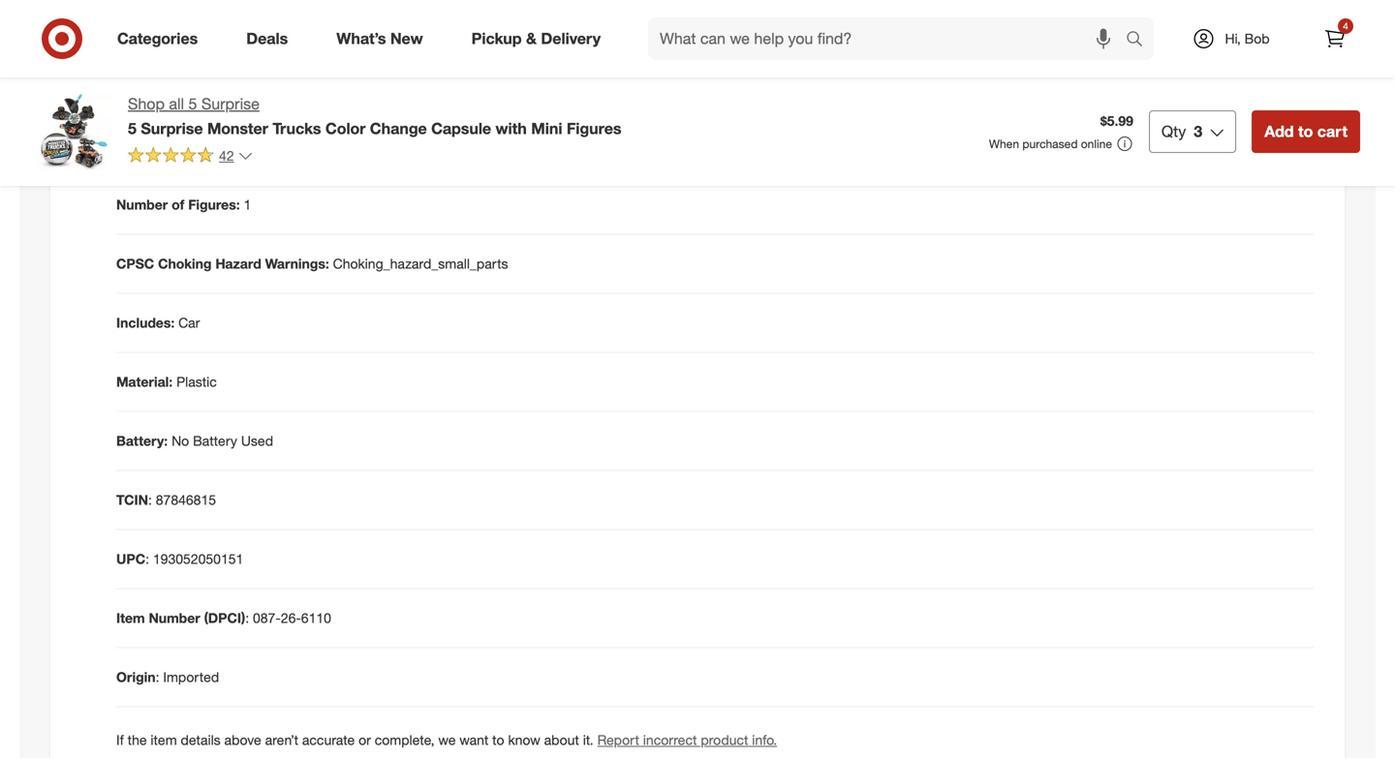 Task type: locate. For each thing, give the bounding box(es) containing it.
about
[[544, 732, 579, 749]]

number left of
[[116, 196, 168, 213]]

x right (w)
[[460, 19, 467, 36]]

tcin : 87846815
[[116, 492, 216, 509]]

shop
[[128, 94, 165, 113]]

car
[[178, 315, 200, 332]]

1 horizontal spatial 3
[[1194, 122, 1203, 141]]

search
[[1117, 31, 1164, 50]]

report incorrect product info. button
[[598, 731, 777, 751]]

accurate
[[302, 732, 355, 749]]

pickup
[[472, 29, 522, 48]]

number of figures: 1
[[116, 196, 251, 213]]

what's
[[337, 29, 386, 48]]

categories link
[[101, 17, 222, 60]]

to right add
[[1299, 122, 1314, 141]]

figures:
[[188, 196, 240, 213]]

(w)
[[436, 19, 457, 36]]

hazard
[[215, 256, 261, 272]]

add to cart
[[1265, 122, 1348, 141]]

tcin
[[116, 492, 148, 509]]

: left 087-
[[245, 610, 249, 627]]

aren't
[[265, 732, 299, 749]]

3 3.35 from the left
[[471, 19, 498, 36]]

5 right all
[[188, 94, 197, 113]]

: for 87846815
[[148, 492, 152, 509]]

number right item
[[149, 610, 200, 627]]

3.35 right (w)
[[471, 19, 498, 36]]

0 vertical spatial surprise
[[201, 94, 260, 113]]

1 3.35 from the left
[[256, 19, 283, 36]]

upc
[[116, 551, 145, 568]]

inches
[[287, 19, 327, 36], [392, 19, 432, 36], [501, 19, 542, 36]]

item number (dpci) : 087-26-6110
[[116, 610, 331, 627]]

inches left (w)
[[392, 19, 432, 36]]

87846815
[[156, 492, 216, 509]]

1 horizontal spatial x
[[460, 19, 467, 36]]

1 horizontal spatial 5
[[188, 94, 197, 113]]

inches left (d)
[[501, 19, 542, 36]]

2 horizontal spatial inches
[[501, 19, 542, 36]]

0 horizontal spatial inches
[[287, 19, 327, 36]]

item
[[116, 610, 145, 627]]

0 horizontal spatial x
[[351, 19, 358, 36]]

of
[[172, 196, 184, 213]]

pickup & delivery
[[472, 29, 601, 48]]

incorrect
[[643, 732, 697, 749]]

to right want
[[492, 732, 504, 749]]

0 horizontal spatial 3
[[222, 137, 230, 154]]

2 x from the left
[[460, 19, 467, 36]]

: left 87846815
[[148, 492, 152, 509]]

: left imported
[[156, 669, 159, 686]]

x
[[351, 19, 358, 36], [460, 19, 467, 36]]

1 vertical spatial 5
[[128, 119, 137, 138]]

0 horizontal spatial to
[[492, 732, 504, 749]]

1 horizontal spatial 3.35
[[362, 19, 389, 36]]

dimensions (overall): 3.35 inches (h) x 3.35 inches (w) x 3.35 inches (d)
[[116, 19, 562, 36]]

3
[[1194, 122, 1203, 141], [222, 137, 230, 154]]

1 vertical spatial number
[[149, 610, 200, 627]]

capsule
[[431, 119, 491, 138]]

inches left (h)
[[287, 19, 327, 36]]

no
[[172, 433, 189, 450]]

if
[[116, 732, 124, 749]]

2 horizontal spatial 3.35
[[471, 19, 498, 36]]

material: plastic
[[116, 374, 217, 391]]

3.35 left new
[[362, 19, 389, 36]]

plastic
[[176, 374, 217, 391]]

3 inches from the left
[[501, 19, 542, 36]]

3.35 right the (overall):
[[256, 19, 283, 36]]

report
[[598, 732, 640, 749]]

.18
[[168, 78, 187, 95]]

0 horizontal spatial 3.35
[[256, 19, 283, 36]]

surprise up monster
[[201, 94, 260, 113]]

1 horizontal spatial inches
[[392, 19, 432, 36]]

x right (h)
[[351, 19, 358, 36]]

5
[[188, 94, 197, 113], [128, 119, 137, 138]]

1 vertical spatial surprise
[[141, 119, 203, 138]]

to
[[1299, 122, 1314, 141], [492, 732, 504, 749]]

includes: car
[[116, 315, 200, 332]]

3 right the qty
[[1194, 122, 1203, 141]]

: for 193052050151
[[145, 551, 149, 568]]

all
[[169, 94, 184, 113]]

0 vertical spatial to
[[1299, 122, 1314, 141]]

add to cart button
[[1252, 110, 1361, 153]]

surprise
[[201, 94, 260, 113], [141, 119, 203, 138]]

3 right age: at the top
[[222, 137, 230, 154]]

above
[[224, 732, 261, 749]]

: left 193052050151
[[145, 551, 149, 568]]

dimensions
[[116, 19, 192, 36]]

details
[[181, 732, 221, 749]]

pickup & delivery link
[[455, 17, 625, 60]]

surprise down all
[[141, 119, 203, 138]]

search button
[[1117, 17, 1164, 64]]

4 link
[[1314, 17, 1357, 60]]

add
[[1265, 122, 1294, 141]]

what's new link
[[320, 17, 447, 60]]

number
[[116, 196, 168, 213], [149, 610, 200, 627]]

cart
[[1318, 122, 1348, 141]]

0 horizontal spatial 5
[[128, 119, 137, 138]]

1 vertical spatial to
[[492, 732, 504, 749]]

1 horizontal spatial to
[[1299, 122, 1314, 141]]

5 down shop
[[128, 119, 137, 138]]



Task type: vqa. For each thing, say whether or not it's contained in the screenshot.
the bottommost "Base"
no



Task type: describe. For each thing, give the bounding box(es) containing it.
image of 5 surprise monster trucks color change capsule with mini figures image
[[35, 93, 112, 171]]

years
[[233, 137, 266, 154]]

hi, bob
[[1225, 30, 1270, 47]]

material:
[[116, 374, 173, 391]]

want
[[460, 732, 489, 749]]

new
[[390, 29, 423, 48]]

mini
[[531, 119, 563, 138]]

4
[[1343, 20, 1349, 32]]

upc : 193052050151
[[116, 551, 244, 568]]

cpsc
[[116, 256, 154, 272]]

deals link
[[230, 17, 312, 60]]

weight: .18 pounds
[[116, 78, 237, 95]]

when purchased online
[[989, 137, 1112, 151]]

2 inches from the left
[[392, 19, 432, 36]]

battery
[[193, 433, 237, 450]]

suggested
[[116, 137, 185, 154]]

deals
[[246, 29, 288, 48]]

42 link
[[128, 146, 253, 168]]

: for imported
[[156, 669, 159, 686]]

delivery
[[541, 29, 601, 48]]

qty
[[1162, 122, 1187, 141]]

online
[[1081, 137, 1112, 151]]

trucks
[[273, 119, 321, 138]]

pounds
[[191, 78, 237, 95]]

what's new
[[337, 29, 423, 48]]

to inside 'button'
[[1299, 122, 1314, 141]]

info.
[[752, 732, 777, 749]]

1 x from the left
[[351, 19, 358, 36]]

hi,
[[1225, 30, 1241, 47]]

imported
[[163, 669, 219, 686]]

193052050151
[[153, 551, 244, 568]]

warnings:
[[265, 256, 329, 272]]

the
[[128, 732, 147, 749]]

qty 3
[[1162, 122, 1203, 141]]

item
[[151, 732, 177, 749]]

2 3.35 from the left
[[362, 19, 389, 36]]

$5.99
[[1101, 113, 1134, 130]]

change
[[370, 119, 427, 138]]

087-
[[253, 610, 281, 627]]

when
[[989, 137, 1020, 151]]

if the item details above aren't accurate or complete, we want to know about it. report incorrect product info.
[[116, 732, 777, 749]]

weight:
[[116, 78, 164, 95]]

0 vertical spatial number
[[116, 196, 168, 213]]

it.
[[583, 732, 594, 749]]

includes:
[[116, 315, 175, 332]]

bob
[[1245, 30, 1270, 47]]

1 inches from the left
[[287, 19, 327, 36]]

product
[[701, 732, 749, 749]]

choking_hazard_small_parts
[[333, 256, 508, 272]]

with
[[496, 119, 527, 138]]

26-
[[281, 610, 301, 627]]

42
[[219, 147, 234, 164]]

What can we help you find? suggestions appear below search field
[[648, 17, 1131, 60]]

(overall):
[[196, 19, 253, 36]]

(d)
[[545, 19, 562, 36]]

choking
[[158, 256, 212, 272]]

we
[[438, 732, 456, 749]]

&
[[526, 29, 537, 48]]

shop all 5 surprise 5 surprise monster trucks color change capsule with mini figures
[[128, 94, 622, 138]]

purchased
[[1023, 137, 1078, 151]]

categories
[[117, 29, 198, 48]]

monster
[[207, 119, 268, 138]]

origin
[[116, 669, 156, 686]]

0 vertical spatial 5
[[188, 94, 197, 113]]

1
[[244, 196, 251, 213]]

used
[[241, 433, 273, 450]]

figures
[[567, 119, 622, 138]]

(h)
[[330, 19, 348, 36]]

battery: no battery used
[[116, 433, 273, 450]]

6110
[[301, 610, 331, 627]]

and
[[270, 137, 293, 154]]

complete,
[[375, 732, 435, 749]]

battery:
[[116, 433, 168, 450]]

suggested age: 3 years and up
[[116, 137, 315, 154]]

cpsc choking hazard warnings: choking_hazard_small_parts
[[116, 256, 508, 272]]

age:
[[189, 137, 218, 154]]

know
[[508, 732, 541, 749]]

origin : imported
[[116, 669, 219, 686]]

color
[[325, 119, 366, 138]]



